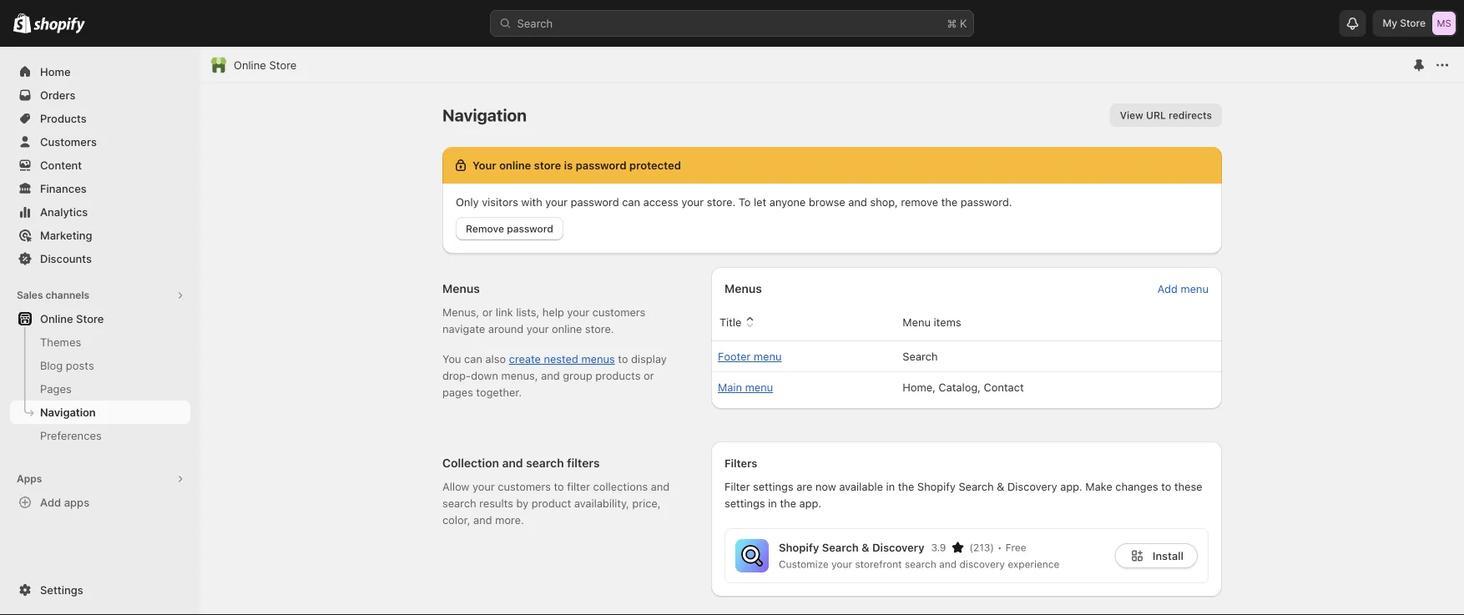 Task type: describe. For each thing, give the bounding box(es) containing it.
channels
[[45, 289, 89, 301]]

k
[[960, 17, 967, 30]]

sales channels
[[17, 289, 89, 301]]

add
[[40, 496, 61, 509]]

posts
[[66, 359, 94, 372]]

products link
[[10, 107, 190, 130]]

⌘
[[947, 17, 957, 30]]

discounts link
[[10, 247, 190, 271]]

1 horizontal spatial online store
[[234, 58, 297, 71]]

settings link
[[10, 579, 190, 602]]

online store image
[[210, 57, 227, 73]]

0 horizontal spatial online
[[40, 312, 73, 325]]

pages
[[40, 382, 72, 395]]

themes link
[[10, 331, 190, 354]]

analytics
[[40, 205, 88, 218]]

0 vertical spatial online store link
[[234, 57, 297, 73]]

home
[[40, 65, 71, 78]]

apps
[[17, 473, 42, 485]]

sales
[[17, 289, 43, 301]]

search
[[517, 17, 553, 30]]

my store
[[1383, 17, 1426, 29]]

0 horizontal spatial online store
[[40, 312, 104, 325]]

add apps button
[[10, 491, 190, 514]]

1 horizontal spatial online
[[234, 58, 266, 71]]

0 vertical spatial store
[[1400, 17, 1426, 29]]

blog posts link
[[10, 354, 190, 377]]



Task type: locate. For each thing, give the bounding box(es) containing it.
preferences link
[[10, 424, 190, 448]]

online
[[234, 58, 266, 71], [40, 312, 73, 325]]

⌘ k
[[947, 17, 967, 30]]

0 vertical spatial online
[[234, 58, 266, 71]]

customers
[[40, 135, 97, 148]]

apps button
[[10, 468, 190, 491]]

online store link
[[234, 57, 297, 73], [10, 307, 190, 331]]

online store link down channels
[[10, 307, 190, 331]]

content
[[40, 159, 82, 172]]

shopify image
[[13, 13, 31, 33], [34, 17, 85, 34]]

online right online store "icon"
[[234, 58, 266, 71]]

store down sales channels button
[[76, 312, 104, 325]]

store
[[1400, 17, 1426, 29], [269, 58, 297, 71], [76, 312, 104, 325]]

marketing
[[40, 229, 92, 242]]

add apps
[[40, 496, 89, 509]]

navigation
[[40, 406, 96, 419]]

online store link right online store "icon"
[[234, 57, 297, 73]]

pages link
[[10, 377, 190, 401]]

orders link
[[10, 83, 190, 107]]

home link
[[10, 60, 190, 83]]

0 horizontal spatial store
[[76, 312, 104, 325]]

online store right online store "icon"
[[234, 58, 297, 71]]

2 vertical spatial store
[[76, 312, 104, 325]]

blog posts
[[40, 359, 94, 372]]

2 horizontal spatial store
[[1400, 17, 1426, 29]]

my store image
[[1433, 12, 1456, 35]]

1 vertical spatial store
[[269, 58, 297, 71]]

1 horizontal spatial store
[[269, 58, 297, 71]]

1 vertical spatial online store link
[[10, 307, 190, 331]]

sales channels button
[[10, 284, 190, 307]]

products
[[40, 112, 87, 125]]

orders
[[40, 89, 76, 101]]

0 horizontal spatial online store link
[[10, 307, 190, 331]]

1 horizontal spatial shopify image
[[34, 17, 85, 34]]

blog
[[40, 359, 63, 372]]

my
[[1383, 17, 1398, 29]]

online down sales channels
[[40, 312, 73, 325]]

store right online store "icon"
[[269, 58, 297, 71]]

1 horizontal spatial online store link
[[234, 57, 297, 73]]

finances link
[[10, 177, 190, 200]]

1 vertical spatial online store
[[40, 312, 104, 325]]

store right my
[[1400, 17, 1426, 29]]

online store
[[234, 58, 297, 71], [40, 312, 104, 325]]

discounts
[[40, 252, 92, 265]]

0 horizontal spatial shopify image
[[13, 13, 31, 33]]

navigation link
[[10, 401, 190, 424]]

themes
[[40, 336, 81, 349]]

customers link
[[10, 130, 190, 154]]

apps
[[64, 496, 89, 509]]

analytics link
[[10, 200, 190, 224]]

1 vertical spatial online
[[40, 312, 73, 325]]

settings
[[40, 584, 83, 597]]

0 vertical spatial online store
[[234, 58, 297, 71]]

online store down channels
[[40, 312, 104, 325]]

content link
[[10, 154, 190, 177]]

finances
[[40, 182, 87, 195]]

preferences
[[40, 429, 102, 442]]

marketing link
[[10, 224, 190, 247]]



Task type: vqa. For each thing, say whether or not it's contained in the screenshot.
"0.00" text field
no



